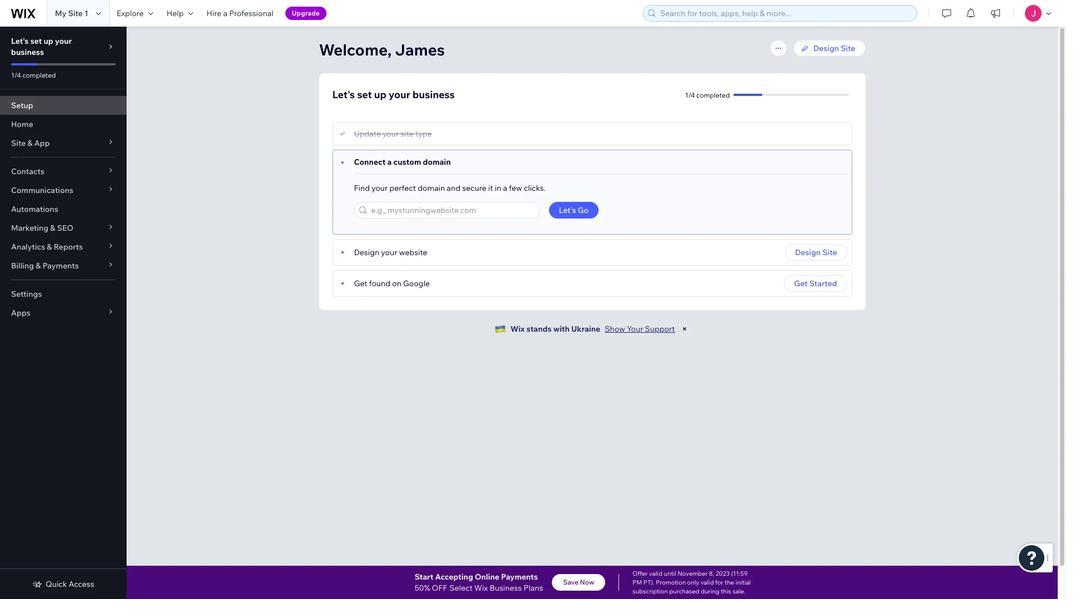 Task type: vqa. For each thing, say whether or not it's contained in the screenshot.
days corresponding to in the last 30 days
no



Task type: describe. For each thing, give the bounding box(es) containing it.
payments inside billing & payments dropdown button
[[43, 261, 79, 271]]

1 vertical spatial business
[[413, 88, 455, 101]]

let's go button
[[549, 202, 599, 219]]

2 vertical spatial a
[[503, 183, 508, 193]]

welcome,
[[319, 40, 392, 59]]

automations link
[[0, 200, 127, 219]]

get for get started
[[795, 279, 808, 289]]

marketing & seo
[[11, 223, 73, 233]]

1 horizontal spatial 1/4 completed
[[685, 91, 730, 99]]

the
[[725, 579, 735, 587]]

design inside "link"
[[814, 43, 839, 53]]

access
[[69, 580, 94, 590]]

site & app button
[[0, 134, 127, 153]]

seo
[[57, 223, 73, 233]]

it
[[488, 183, 493, 193]]

analytics
[[11, 242, 45, 252]]

home
[[11, 119, 33, 129]]

in
[[495, 183, 502, 193]]

marketing & seo button
[[0, 219, 127, 238]]

select
[[450, 584, 473, 594]]

1 vertical spatial set
[[357, 88, 372, 101]]

sidebar element
[[0, 27, 127, 600]]

1 horizontal spatial let's set up your business
[[332, 88, 455, 101]]

contacts button
[[0, 162, 127, 181]]

billing & payments
[[11, 261, 79, 271]]

professional
[[229, 8, 274, 18]]

quick access button
[[32, 580, 94, 590]]

upgrade button
[[285, 7, 327, 20]]

help button
[[160, 0, 200, 27]]

november
[[678, 571, 708, 578]]

design site link
[[794, 40, 866, 57]]

sale.
[[733, 588, 746, 596]]

communications
[[11, 186, 73, 196]]

completed inside sidebar element
[[22, 71, 56, 79]]

quick access
[[46, 580, 94, 590]]

0 vertical spatial valid
[[649, 571, 663, 578]]

settings
[[11, 289, 42, 299]]

billing
[[11, 261, 34, 271]]

apps
[[11, 308, 30, 318]]

upgrade
[[292, 9, 320, 17]]

james
[[395, 40, 445, 59]]

explore
[[117, 8, 144, 18]]

your
[[627, 324, 644, 334]]

design site button
[[786, 244, 847, 261]]

and
[[447, 183, 461, 193]]

site inside popup button
[[11, 138, 26, 148]]

help
[[167, 8, 184, 18]]

only
[[688, 579, 700, 587]]

reports
[[54, 242, 83, 252]]

plans
[[524, 584, 543, 594]]

find your perfect domain and secure it in a few clicks.
[[354, 183, 546, 193]]

design inside button
[[796, 248, 821, 258]]

hire a professional link
[[200, 0, 280, 27]]

offer valid until november 8, 2023 (11:59 pm pt). promotion only valid for the initial subscription purchased during this sale.
[[633, 571, 751, 596]]

purchased
[[670, 588, 700, 596]]

connect
[[354, 157, 386, 167]]

website
[[399, 248, 428, 258]]

connect a custom domain
[[354, 157, 451, 167]]

start
[[415, 573, 434, 583]]

app
[[34, 138, 50, 148]]

update
[[354, 129, 381, 139]]

let's inside "button"
[[559, 206, 576, 216]]

& for marketing
[[50, 223, 55, 233]]

stands
[[527, 324, 552, 334]]

save
[[563, 579, 579, 587]]

go
[[578, 206, 589, 216]]

apps button
[[0, 304, 127, 323]]

design your website
[[354, 248, 428, 258]]

ukraine
[[572, 324, 601, 334]]

communications button
[[0, 181, 127, 200]]

hire
[[207, 8, 222, 18]]

initial
[[736, 579, 751, 587]]

start accepting online payments 50% off select wix business plans
[[415, 573, 543, 594]]

type
[[416, 129, 432, 139]]

1 horizontal spatial 1/4
[[685, 91, 695, 99]]

& for billing
[[36, 261, 41, 271]]

show
[[605, 324, 625, 334]]



Task type: locate. For each thing, give the bounding box(es) containing it.
0 vertical spatial payments
[[43, 261, 79, 271]]

0 horizontal spatial get
[[354, 279, 368, 289]]

settings link
[[0, 285, 127, 304]]

(11:59
[[731, 571, 748, 578]]

let's set up your business down my
[[11, 36, 72, 57]]

now
[[580, 579, 595, 587]]

payments up business
[[501, 573, 538, 583]]

accepting
[[435, 573, 473, 583]]

quick
[[46, 580, 67, 590]]

1 vertical spatial design site
[[796, 248, 837, 258]]

1 horizontal spatial a
[[387, 157, 392, 167]]

with
[[554, 324, 570, 334]]

Search for tools, apps, help & more... field
[[657, 6, 914, 21]]

let's set up your business
[[11, 36, 72, 57], [332, 88, 455, 101]]

your for find
[[372, 183, 388, 193]]

payments down analytics & reports popup button
[[43, 261, 79, 271]]

2 horizontal spatial let's
[[559, 206, 576, 216]]

design site inside button
[[796, 248, 837, 258]]

found
[[369, 279, 391, 289]]

1 vertical spatial domain
[[418, 183, 445, 193]]

site & app
[[11, 138, 50, 148]]

a right in
[[503, 183, 508, 193]]

a left custom
[[387, 157, 392, 167]]

custom
[[394, 157, 421, 167]]

update your site type
[[354, 129, 432, 139]]

business up type
[[413, 88, 455, 101]]

1/4
[[11, 71, 21, 79], [685, 91, 695, 99]]

billing & payments button
[[0, 257, 127, 276]]

& inside dropdown button
[[36, 261, 41, 271]]

my
[[55, 8, 66, 18]]

your left site
[[383, 129, 399, 139]]

completed
[[22, 71, 56, 79], [697, 91, 730, 99]]

1 vertical spatial completed
[[697, 91, 730, 99]]

on
[[392, 279, 402, 289]]

design site inside "link"
[[814, 43, 856, 53]]

valid
[[649, 571, 663, 578], [701, 579, 714, 587]]

get inside get started button
[[795, 279, 808, 289]]

this
[[721, 588, 732, 596]]

up inside let's set up your business
[[44, 36, 53, 46]]

a for professional
[[223, 8, 228, 18]]

get for get found on google
[[354, 279, 368, 289]]

your up update your site type
[[389, 88, 411, 101]]

0 vertical spatial a
[[223, 8, 228, 18]]

get started button
[[785, 276, 847, 292]]

get left found
[[354, 279, 368, 289]]

1 vertical spatial let's set up your business
[[332, 88, 455, 101]]

perfect
[[390, 183, 416, 193]]

setup
[[11, 101, 33, 111]]

1 get from the left
[[354, 279, 368, 289]]

1 vertical spatial up
[[374, 88, 387, 101]]

few
[[509, 183, 522, 193]]

0 vertical spatial completed
[[22, 71, 56, 79]]

pt).
[[644, 579, 655, 587]]

welcome, james
[[319, 40, 445, 59]]

off
[[432, 584, 447, 594]]

setup link
[[0, 96, 127, 115]]

analytics & reports
[[11, 242, 83, 252]]

1 vertical spatial 1/4
[[685, 91, 695, 99]]

2 vertical spatial let's
[[559, 206, 576, 216]]

& for analytics
[[47, 242, 52, 252]]

domain up find your perfect domain and secure it in a few clicks.
[[423, 157, 451, 167]]

1 vertical spatial wix
[[475, 584, 488, 594]]

wix left stands
[[511, 324, 525, 334]]

1/4 completed inside sidebar element
[[11, 71, 56, 79]]

1/4 completed
[[11, 71, 56, 79], [685, 91, 730, 99]]

design up found
[[354, 248, 380, 258]]

site
[[68, 8, 83, 18], [841, 43, 856, 53], [11, 138, 26, 148], [823, 248, 837, 258]]

0 horizontal spatial let's set up your business
[[11, 36, 72, 57]]

google
[[403, 279, 430, 289]]

let's set up your business inside sidebar element
[[11, 36, 72, 57]]

during
[[701, 588, 720, 596]]

1 horizontal spatial set
[[357, 88, 372, 101]]

1 vertical spatial let's
[[332, 88, 355, 101]]

1 vertical spatial a
[[387, 157, 392, 167]]

pm
[[633, 579, 642, 587]]

0 horizontal spatial valid
[[649, 571, 663, 578]]

1 horizontal spatial valid
[[701, 579, 714, 587]]

& left reports
[[47, 242, 52, 252]]

support
[[645, 324, 675, 334]]

valid up pt).
[[649, 571, 663, 578]]

wix inside start accepting online payments 50% off select wix business plans
[[475, 584, 488, 594]]

1 horizontal spatial up
[[374, 88, 387, 101]]

1 horizontal spatial completed
[[697, 91, 730, 99]]

payments
[[43, 261, 79, 271], [501, 573, 538, 583]]

let's inside sidebar element
[[11, 36, 29, 46]]

set inside sidebar element
[[30, 36, 42, 46]]

2023
[[716, 571, 730, 578]]

domain for perfect
[[418, 183, 445, 193]]

design down search for tools, apps, help & more... field
[[814, 43, 839, 53]]

& right billing
[[36, 261, 41, 271]]

site inside button
[[823, 248, 837, 258]]

a
[[223, 8, 228, 18], [387, 157, 392, 167], [503, 183, 508, 193]]

your inside sidebar element
[[55, 36, 72, 46]]

payments inside start accepting online payments 50% off select wix business plans
[[501, 573, 538, 583]]

8,
[[709, 571, 715, 578]]

get left the started
[[795, 279, 808, 289]]

0 horizontal spatial completed
[[22, 71, 56, 79]]

0 vertical spatial up
[[44, 36, 53, 46]]

promotion
[[656, 579, 686, 587]]

let's set up your business up update your site type
[[332, 88, 455, 101]]

your down my
[[55, 36, 72, 46]]

your right find
[[372, 183, 388, 193]]

& left app
[[27, 138, 33, 148]]

0 horizontal spatial a
[[223, 8, 228, 18]]

your left website
[[381, 248, 397, 258]]

set
[[30, 36, 42, 46], [357, 88, 372, 101]]

1 vertical spatial 1/4 completed
[[685, 91, 730, 99]]

0 vertical spatial 1/4 completed
[[11, 71, 56, 79]]

a inside hire a professional link
[[223, 8, 228, 18]]

0 horizontal spatial 1/4 completed
[[11, 71, 56, 79]]

0 vertical spatial wix
[[511, 324, 525, 334]]

for
[[716, 579, 724, 587]]

0 vertical spatial domain
[[423, 157, 451, 167]]

1
[[84, 8, 88, 18]]

1 vertical spatial payments
[[501, 573, 538, 583]]

0 horizontal spatial up
[[44, 36, 53, 46]]

wix
[[511, 324, 525, 334], [475, 584, 488, 594]]

home link
[[0, 115, 127, 134]]

0 horizontal spatial business
[[11, 47, 44, 57]]

business inside let's set up your business
[[11, 47, 44, 57]]

& left seo
[[50, 223, 55, 233]]

0 vertical spatial let's set up your business
[[11, 36, 72, 57]]

save now button
[[552, 575, 606, 592]]

design up get started button
[[796, 248, 821, 258]]

1 vertical spatial valid
[[701, 579, 714, 587]]

contacts
[[11, 167, 44, 177]]

domain
[[423, 157, 451, 167], [418, 183, 445, 193]]

1/4 inside sidebar element
[[11, 71, 21, 79]]

your for design
[[381, 248, 397, 258]]

a right hire
[[223, 8, 228, 18]]

&
[[27, 138, 33, 148], [50, 223, 55, 233], [47, 242, 52, 252], [36, 261, 41, 271]]

marketing
[[11, 223, 48, 233]]

2 get from the left
[[795, 279, 808, 289]]

analytics & reports button
[[0, 238, 127, 257]]

1 horizontal spatial business
[[413, 88, 455, 101]]

site inside "link"
[[841, 43, 856, 53]]

0 horizontal spatial payments
[[43, 261, 79, 271]]

valid up during
[[701, 579, 714, 587]]

0 vertical spatial design site
[[814, 43, 856, 53]]

secure
[[462, 183, 487, 193]]

0 horizontal spatial set
[[30, 36, 42, 46]]

e.g., mystunningwebsite.com field
[[368, 203, 536, 218]]

subscription
[[633, 588, 668, 596]]

show your support button
[[605, 324, 675, 334]]

2 horizontal spatial a
[[503, 183, 508, 193]]

get
[[354, 279, 368, 289], [795, 279, 808, 289]]

1 horizontal spatial let's
[[332, 88, 355, 101]]

1 horizontal spatial get
[[795, 279, 808, 289]]

50%
[[415, 584, 430, 594]]

your for update
[[383, 129, 399, 139]]

wix stands with ukraine show your support
[[511, 324, 675, 334]]

& for site
[[27, 138, 33, 148]]

0 vertical spatial business
[[11, 47, 44, 57]]

automations
[[11, 204, 58, 214]]

wix down online
[[475, 584, 488, 594]]

0 vertical spatial let's
[[11, 36, 29, 46]]

0 horizontal spatial 1/4
[[11, 71, 21, 79]]

get started
[[795, 279, 837, 289]]

find
[[354, 183, 370, 193]]

a for custom
[[387, 157, 392, 167]]

0 horizontal spatial let's
[[11, 36, 29, 46]]

domain left and
[[418, 183, 445, 193]]

domain for custom
[[423, 157, 451, 167]]

1 horizontal spatial wix
[[511, 324, 525, 334]]

business up setup
[[11, 47, 44, 57]]

let's go
[[559, 206, 589, 216]]

0 horizontal spatial wix
[[475, 584, 488, 594]]

online
[[475, 573, 500, 583]]

save now
[[563, 579, 595, 587]]

0 vertical spatial set
[[30, 36, 42, 46]]

1 horizontal spatial payments
[[501, 573, 538, 583]]

business
[[490, 584, 522, 594]]

0 vertical spatial 1/4
[[11, 71, 21, 79]]

hire a professional
[[207, 8, 274, 18]]

up
[[44, 36, 53, 46], [374, 88, 387, 101]]



